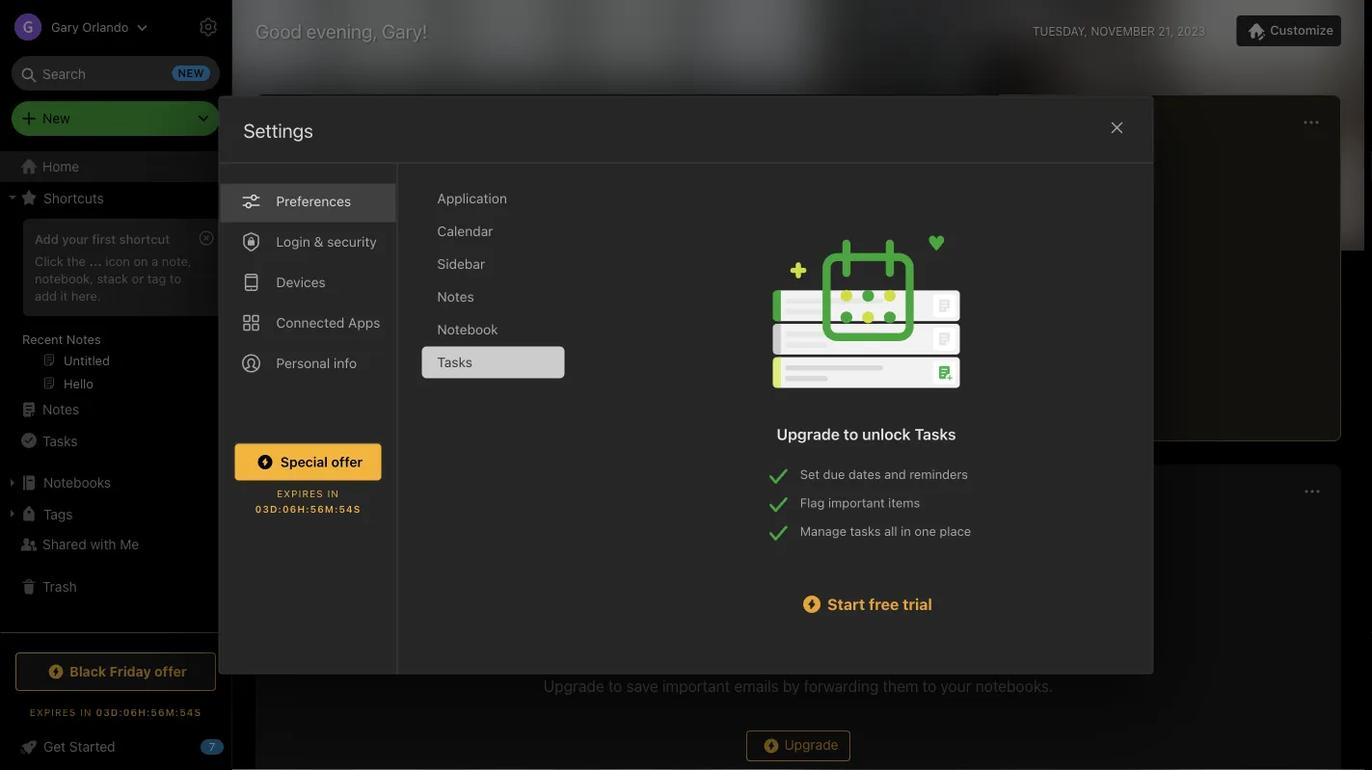 Task type: describe. For each thing, give the bounding box(es) containing it.
notebooks link
[[0, 468, 231, 499]]

recently
[[271, 484, 340, 500]]

trash link
[[0, 572, 231, 603]]

good
[[256, 19, 302, 42]]

notes link
[[0, 394, 231, 425]]

click
[[35, 254, 63, 268]]

recent for recent notes
[[22, 332, 63, 346]]

the
[[67, 254, 86, 268]]

info
[[334, 355, 357, 371]]

here.
[[71, 288, 101, 303]]

november
[[1091, 24, 1155, 38]]

trash
[[42, 579, 77, 595]]

is
[[495, 217, 505, 232]]

expires for special offer
[[277, 489, 324, 500]]

2 horizontal spatial tasks
[[915, 425, 956, 444]]

group containing add your first shortcut
[[0, 213, 231, 402]]

it
[[60, 288, 68, 303]]

web clips
[[271, 513, 334, 529]]

free
[[869, 596, 899, 614]]

tuesday,
[[1033, 24, 1088, 38]]

gary!
[[382, 19, 428, 42]]

start
[[828, 596, 865, 614]]

all
[[885, 524, 898, 539]]

home link
[[0, 151, 231, 182]]

connected apps
[[276, 315, 380, 331]]

friday
[[110, 664, 151, 680]]

special
[[281, 454, 328, 470]]

new
[[42, 110, 70, 126]]

add your first shortcut
[[35, 231, 170, 246]]

tasks tab
[[422, 347, 565, 379]]

place
[[940, 524, 971, 539]]

trial
[[903, 596, 933, 614]]

expires in 03d:06h:56m:54s for special
[[255, 489, 361, 515]]

flag
[[800, 496, 825, 510]]

1 vertical spatial offer
[[154, 664, 187, 680]]

this
[[465, 217, 491, 232]]

shortcut
[[119, 231, 170, 246]]

a inside hello this is a test
[[509, 217, 516, 232]]

tasks inside button
[[42, 433, 78, 449]]

shared with me link
[[0, 530, 231, 560]]

a inside icon on a note, notebook, stack or tag to add it here.
[[152, 254, 158, 268]]

notebook tab
[[422, 314, 565, 346]]

settings
[[244, 119, 313, 142]]

set
[[800, 467, 820, 482]]

personal
[[276, 355, 330, 371]]

hello this is a test
[[465, 195, 543, 232]]

start free trial link
[[762, 593, 971, 616]]

items
[[889, 496, 920, 510]]

upgrade for upgrade to unlock tasks
[[777, 425, 840, 444]]

1 vertical spatial your
[[941, 678, 972, 696]]

recent for recent
[[271, 142, 315, 158]]

shared with me
[[42, 537, 139, 553]]

recent notes
[[22, 332, 101, 346]]

black friday offer
[[70, 664, 187, 680]]

1 horizontal spatial important
[[828, 496, 885, 510]]

by
[[783, 678, 800, 696]]

web
[[271, 513, 299, 529]]

new button
[[12, 101, 220, 136]]

hello
[[465, 195, 498, 211]]

reminders
[[910, 467, 968, 482]]

tasks button
[[0, 425, 231, 456]]

clips
[[303, 513, 334, 529]]

captured
[[343, 484, 415, 500]]

first
[[92, 231, 116, 246]]

close image
[[1106, 116, 1129, 139]]

upgrade to unlock tasks
[[777, 425, 956, 444]]

expand tags image
[[5, 506, 20, 522]]

tab list containing web clips
[[259, 513, 1338, 532]]

stack
[[97, 271, 128, 285]]

emails
[[734, 678, 779, 696]]

to inside icon on a note, notebook, stack or tag to add it here.
[[170, 271, 181, 285]]

03d:06h:56m:54s for offer
[[255, 504, 361, 515]]

&
[[314, 234, 323, 250]]

note,
[[162, 254, 192, 268]]

in for black
[[80, 707, 92, 718]]

upgrade for upgrade to save important emails by forwarding them to your notebooks.
[[544, 678, 604, 696]]

in
[[901, 524, 911, 539]]

one
[[915, 524, 936, 539]]

black
[[70, 664, 106, 680]]

untitled
[[287, 195, 339, 211]]



Task type: vqa. For each thing, say whether or not it's contained in the screenshot.
Filter tasks image at top
no



Task type: locate. For each thing, give the bounding box(es) containing it.
upgrade inside upgrade button
[[785, 737, 839, 753]]

icon
[[106, 254, 130, 268]]

preferences
[[276, 193, 351, 209]]

special offer
[[281, 454, 363, 470]]

expand notebooks image
[[5, 476, 20, 491]]

notebooks
[[43, 475, 111, 491]]

recent down add at top
[[22, 332, 63, 346]]

notes down sidebar
[[437, 289, 474, 305]]

devices
[[276, 274, 326, 290]]

with
[[90, 537, 116, 553]]

upgrade down upgrade to save important emails by forwarding them to your notebooks.
[[785, 737, 839, 753]]

upgrade left "save" at the bottom
[[544, 678, 604, 696]]

tasks down notebook
[[437, 354, 473, 370]]

shortcuts
[[43, 190, 104, 206]]

on
[[134, 254, 148, 268]]

to left "save" at the bottom
[[608, 678, 622, 696]]

03d:06h:56m:54s inside 'tab list'
[[255, 504, 361, 515]]

1 horizontal spatial in
[[327, 489, 339, 500]]

manage tasks all in one place
[[800, 524, 971, 539]]

0 horizontal spatial important
[[663, 678, 730, 696]]

in for special
[[327, 489, 339, 500]]

1 horizontal spatial expires
[[277, 489, 324, 500]]

recent inside recent tab list
[[271, 142, 315, 158]]

in inside expires in 03d:06h:56m:54s
[[327, 489, 339, 500]]

03d:06h:56m:54s down friday
[[96, 707, 202, 718]]

settings image
[[197, 15, 220, 39]]

a right on
[[152, 254, 158, 268]]

images tab
[[357, 513, 402, 532]]

expires in 03d:06h:56m:54s
[[255, 489, 361, 515], [30, 707, 202, 718]]

1 vertical spatial in
[[80, 707, 92, 718]]

or
[[132, 271, 144, 285]]

customize
[[1271, 23, 1334, 37]]

notes down here.
[[66, 332, 101, 346]]

and
[[885, 467, 906, 482]]

recent down settings in the left top of the page
[[271, 142, 315, 158]]

to left unlock
[[844, 425, 859, 444]]

add
[[35, 231, 59, 246]]

notes inside group
[[66, 332, 101, 346]]

1 vertical spatial upgrade
[[544, 678, 604, 696]]

unlock
[[862, 425, 911, 444]]

sidebar
[[437, 256, 485, 272]]

...
[[89, 254, 102, 268]]

important right "save" at the bottom
[[663, 678, 730, 696]]

1 vertical spatial a
[[152, 254, 158, 268]]

None search field
[[25, 56, 206, 91]]

important down dates
[[828, 496, 885, 510]]

personal info
[[276, 355, 357, 371]]

0 vertical spatial important
[[828, 496, 885, 510]]

to right them
[[923, 678, 937, 696]]

recent inside group
[[22, 332, 63, 346]]

0 horizontal spatial a
[[152, 254, 158, 268]]

your right them
[[941, 678, 972, 696]]

expires up web clips
[[277, 489, 324, 500]]

1 vertical spatial expires in 03d:06h:56m:54s
[[30, 707, 202, 718]]

your up "the"
[[62, 231, 89, 246]]

tag
[[147, 271, 166, 285]]

0 vertical spatial 03d:06h:56m:54s
[[255, 504, 361, 515]]

your
[[62, 231, 89, 246], [941, 678, 972, 696]]

special offer button
[[235, 444, 381, 481]]

black friday offer button
[[15, 653, 216, 692]]

tab list containing application
[[422, 183, 580, 674]]

1 horizontal spatial tasks
[[437, 354, 473, 370]]

notes up tasks button at left
[[42, 402, 79, 418]]

recently captured button
[[267, 480, 415, 503]]

0 horizontal spatial 03d:06h:56m:54s
[[96, 707, 202, 718]]

login
[[276, 234, 310, 250]]

a
[[509, 217, 516, 232], [152, 254, 158, 268]]

tab
[[338, 143, 405, 162], [578, 513, 618, 532]]

click the ...
[[35, 254, 102, 268]]

notes button
[[267, 110, 339, 133]]

expires in 03d:06h:56m:54s inside 'tab list'
[[255, 489, 361, 515]]

0 horizontal spatial expires
[[30, 707, 76, 718]]

untitled button
[[272, 179, 438, 428]]

good evening, gary!
[[256, 19, 428, 42]]

0 vertical spatial offer
[[331, 454, 363, 470]]

home
[[42, 159, 79, 175]]

apps
[[348, 315, 380, 331]]

0 vertical spatial upgrade
[[777, 425, 840, 444]]

tree containing home
[[0, 151, 231, 632]]

tags
[[43, 506, 73, 522]]

2 vertical spatial upgrade
[[785, 737, 839, 753]]

them
[[883, 678, 919, 696]]

1 vertical spatial tab
[[578, 513, 618, 532]]

web clips tab
[[271, 513, 334, 532]]

1 horizontal spatial recent
[[271, 142, 315, 158]]

1 horizontal spatial a
[[509, 217, 516, 232]]

notes tab
[[422, 281, 565, 313]]

tasks inside 'tab'
[[437, 354, 473, 370]]

dates
[[849, 467, 881, 482]]

tuesday, november 21, 2023
[[1033, 24, 1206, 38]]

upgrade up set
[[777, 425, 840, 444]]

03d:06h:56m:54s down recently
[[255, 504, 361, 515]]

recent tab list
[[271, 142, 405, 162]]

0 horizontal spatial tab
[[338, 143, 405, 162]]

03d:06h:56m:54s for friday
[[96, 707, 202, 718]]

notes inside tab
[[437, 289, 474, 305]]

tags button
[[0, 499, 231, 530]]

1 horizontal spatial your
[[941, 678, 972, 696]]

1 horizontal spatial tab
[[578, 513, 618, 532]]

in
[[327, 489, 339, 500], [80, 707, 92, 718]]

03d:06h:56m:54s
[[255, 504, 361, 515], [96, 707, 202, 718]]

application tab
[[422, 183, 565, 215]]

Search text field
[[25, 56, 206, 91]]

sidebar tab
[[422, 248, 565, 280]]

notebook
[[437, 322, 498, 338]]

add
[[35, 288, 57, 303]]

to down note,
[[170, 271, 181, 285]]

your inside group
[[62, 231, 89, 246]]

1 vertical spatial important
[[663, 678, 730, 696]]

2023
[[1177, 24, 1206, 38]]

tasks
[[437, 354, 473, 370], [915, 425, 956, 444], [42, 433, 78, 449]]

notebook,
[[35, 271, 93, 285]]

due
[[823, 467, 845, 482]]

a right is
[[509, 217, 516, 232]]

connected
[[276, 315, 345, 331]]

icon on a note, notebook, stack or tag to add it here.
[[35, 254, 192, 303]]

expires in 03d:06h:56m:54s for black
[[30, 707, 202, 718]]

1 horizontal spatial 03d:06h:56m:54s
[[255, 504, 361, 515]]

0 horizontal spatial recent
[[22, 332, 63, 346]]

images
[[357, 513, 402, 529]]

expires down black
[[30, 707, 76, 718]]

0 vertical spatial a
[[509, 217, 516, 232]]

set due dates and reminders
[[800, 467, 968, 482]]

0 horizontal spatial expires in 03d:06h:56m:54s
[[30, 707, 202, 718]]

upgrade
[[777, 425, 840, 444], [544, 678, 604, 696], [785, 737, 839, 753]]

tree
[[0, 151, 231, 632]]

0 horizontal spatial your
[[62, 231, 89, 246]]

calendar tab
[[422, 216, 565, 247]]

0 horizontal spatial tasks
[[42, 433, 78, 449]]

21,
[[1159, 24, 1174, 38]]

0 vertical spatial your
[[62, 231, 89, 246]]

flag important items
[[800, 496, 920, 510]]

group
[[0, 213, 231, 402]]

offer up recently captured
[[331, 454, 363, 470]]

offer inside 'tab list'
[[331, 454, 363, 470]]

0 vertical spatial in
[[327, 489, 339, 500]]

notes inside button
[[271, 113, 316, 129]]

test
[[520, 217, 543, 232]]

expires for black friday offer
[[30, 707, 76, 718]]

0 vertical spatial expires
[[277, 489, 324, 500]]

1 vertical spatial 03d:06h:56m:54s
[[96, 707, 202, 718]]

0 vertical spatial expires in 03d:06h:56m:54s
[[255, 489, 361, 515]]

application
[[437, 190, 507, 206]]

offer right friday
[[154, 664, 187, 680]]

security
[[327, 234, 377, 250]]

1 horizontal spatial expires in 03d:06h:56m:54s
[[255, 489, 361, 515]]

save
[[627, 678, 658, 696]]

1 vertical spatial recent
[[22, 332, 63, 346]]

shared
[[42, 537, 87, 553]]

tab list
[[219, 163, 398, 674], [422, 183, 580, 674], [259, 513, 1338, 532]]

tasks up the notebooks
[[42, 433, 78, 449]]

0 horizontal spatial offer
[[154, 664, 187, 680]]

0 vertical spatial tab
[[338, 143, 405, 162]]

important
[[828, 496, 885, 510], [663, 678, 730, 696]]

upgrade to save important emails by forwarding them to your notebooks.
[[544, 678, 1054, 696]]

upgrade button
[[747, 731, 851, 762]]

start free trial
[[828, 596, 933, 614]]

recently captured
[[271, 484, 415, 500]]

in down black
[[80, 707, 92, 718]]

shortcuts button
[[0, 182, 231, 213]]

1 horizontal spatial offer
[[331, 454, 363, 470]]

customize button
[[1237, 15, 1342, 46]]

login & security
[[276, 234, 377, 250]]

tasks
[[850, 524, 881, 539]]

forwarding
[[804, 678, 879, 696]]

to
[[170, 271, 181, 285], [844, 425, 859, 444], [608, 678, 622, 696], [923, 678, 937, 696]]

manage
[[800, 524, 847, 539]]

me
[[120, 537, 139, 553]]

notebooks.
[[976, 678, 1054, 696]]

0 horizontal spatial in
[[80, 707, 92, 718]]

tasks up reminders
[[915, 425, 956, 444]]

expires
[[277, 489, 324, 500], [30, 707, 76, 718]]

Start writing… text field
[[1011, 144, 1340, 425]]

0 vertical spatial recent
[[271, 142, 315, 158]]

in up clips
[[327, 489, 339, 500]]

tab list containing preferences
[[219, 163, 398, 674]]

recent tab
[[271, 142, 315, 158]]

notes up "recent" tab
[[271, 113, 316, 129]]

1 vertical spatial expires
[[30, 707, 76, 718]]

evening,
[[307, 19, 377, 42]]



